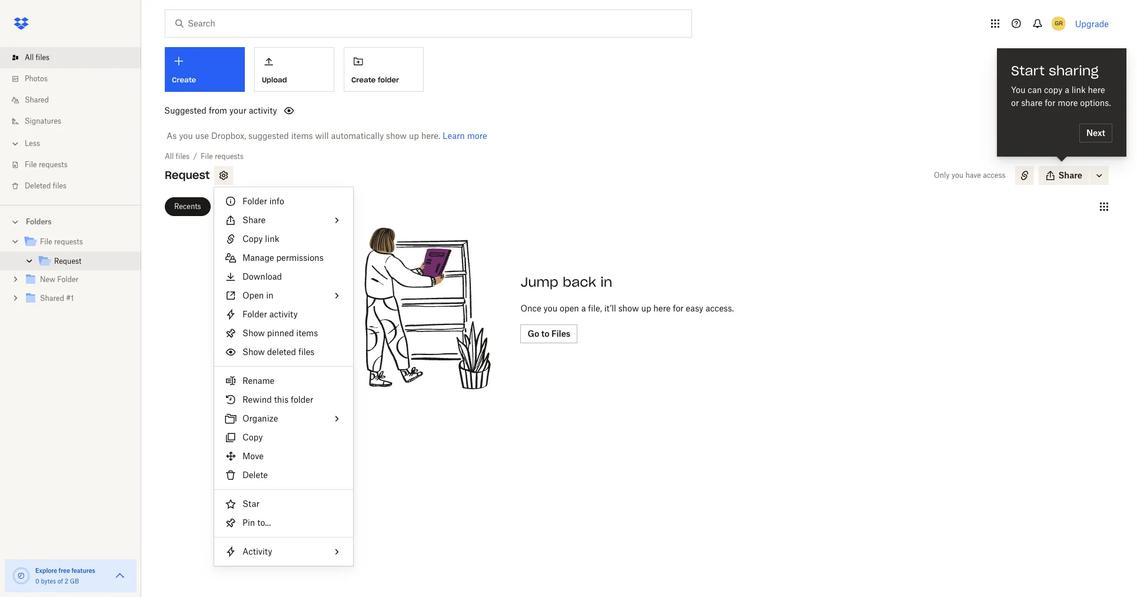 Task type: describe. For each thing, give the bounding box(es) containing it.
use
[[195, 131, 209, 141]]

1 horizontal spatial show
[[619, 303, 639, 313]]

pinned
[[267, 328, 294, 338]]

rewind this folder
[[243, 395, 314, 405]]

photos link
[[9, 68, 141, 90]]

jump
[[521, 274, 559, 290]]

starred
[[225, 202, 250, 211]]

access.
[[706, 303, 735, 313]]

2
[[65, 578, 68, 585]]

explore free features 0 bytes of 2 gb
[[35, 567, 95, 585]]

upgrade
[[1076, 19, 1110, 29]]

0 horizontal spatial a
[[582, 303, 586, 313]]

folders button
[[0, 213, 141, 230]]

rewind
[[243, 395, 272, 405]]

files for all files / file requests
[[176, 152, 190, 161]]

learn more link
[[443, 131, 488, 141]]

you
[[1012, 85, 1026, 95]]

folder activity
[[243, 309, 298, 319]]

deleted
[[267, 347, 296, 357]]

folder for folder activity
[[243, 309, 267, 319]]

0
[[35, 578, 39, 585]]

deleted files link
[[9, 176, 141, 197]]

requests inside 'group'
[[54, 237, 83, 246]]

all files list item
[[0, 47, 141, 68]]

folder inside menu item
[[291, 395, 314, 405]]

it'll
[[605, 303, 617, 313]]

as you use dropbox, suggested items will automatically show up here. learn more
[[167, 131, 488, 141]]

rewind this folder menu item
[[214, 391, 353, 409]]

rename menu item
[[214, 372, 353, 391]]

request inside request link
[[54, 257, 82, 266]]

signatures link
[[9, 111, 141, 132]]

start sharing you can copy a link here or share for more options.
[[1012, 62, 1112, 108]]

file,
[[589, 303, 602, 313]]

pin to...
[[243, 518, 271, 528]]

copy link menu item
[[214, 230, 353, 249]]

all for all files / file requests
[[165, 152, 174, 161]]

0 vertical spatial show
[[386, 131, 407, 141]]

quota usage element
[[12, 567, 31, 585]]

next button
[[1080, 124, 1113, 143]]

less
[[25, 139, 40, 148]]

rename
[[243, 376, 275, 386]]

open
[[243, 290, 264, 300]]

of
[[58, 578, 63, 585]]

deleted files
[[25, 181, 67, 190]]

1 horizontal spatial up
[[642, 303, 652, 313]]

files inside menu item
[[299, 347, 315, 357]]

permissions
[[276, 253, 324, 263]]

here inside "start sharing you can copy a link here or share for more options."
[[1089, 85, 1106, 95]]

have
[[966, 171, 982, 180]]

you for open
[[544, 303, 558, 313]]

suggested from your activity
[[164, 105, 277, 115]]

download menu item
[[214, 267, 353, 286]]

file requests link up deleted files
[[9, 154, 141, 176]]

pin
[[243, 518, 255, 528]]

show pinned items
[[243, 328, 318, 338]]

organize
[[243, 413, 278, 423]]

link inside "start sharing you can copy a link here or share for more options."
[[1072, 85, 1087, 95]]

you for use
[[179, 131, 193, 141]]

open in menu item
[[214, 286, 353, 305]]

1 horizontal spatial all files link
[[165, 151, 190, 163]]

manage permissions
[[243, 253, 324, 263]]

jump back in
[[521, 274, 613, 290]]

more inside "start sharing you can copy a link here or share for more options."
[[1059, 98, 1079, 108]]

your
[[230, 105, 247, 115]]

items inside menu item
[[296, 328, 318, 338]]

0 vertical spatial request
[[165, 168, 210, 182]]

file requests link up folder settings image
[[201, 151, 244, 163]]

group containing file requests
[[0, 230, 141, 317]]

access
[[984, 171, 1006, 180]]

free
[[59, 567, 70, 574]]

all files
[[25, 53, 50, 62]]

shared
[[25, 95, 49, 104]]

activity
[[243, 547, 272, 557]]

in inside menu item
[[266, 290, 274, 300]]

organize menu item
[[214, 409, 353, 428]]

share menu item
[[214, 211, 353, 230]]

folder info
[[243, 196, 284, 206]]

files for all files
[[36, 53, 50, 62]]

1 horizontal spatial in
[[601, 274, 613, 290]]

will
[[315, 131, 329, 141]]

files for deleted files
[[53, 181, 67, 190]]

copy
[[1045, 85, 1063, 95]]

show for show deleted files
[[243, 347, 265, 357]]

move menu item
[[214, 447, 353, 466]]

folder settings image
[[217, 168, 231, 183]]

move
[[243, 451, 264, 461]]

show pinned items menu item
[[214, 324, 353, 343]]

create folder
[[352, 75, 399, 84]]

/
[[193, 152, 197, 161]]

starred button
[[215, 197, 260, 216]]

only you have access
[[935, 171, 1006, 180]]

all for all files
[[25, 53, 34, 62]]

manage
[[243, 253, 274, 263]]

all files / file requests
[[165, 152, 244, 161]]

1 vertical spatial file requests
[[40, 237, 83, 246]]

gb
[[70, 578, 79, 585]]

learn
[[443, 131, 465, 141]]

deleted
[[25, 181, 51, 190]]

folder activity menu item
[[214, 305, 353, 324]]

show for show pinned items
[[243, 328, 265, 338]]

once you open a file, it'll show up here for easy access.
[[521, 303, 735, 313]]

less image
[[9, 138, 21, 150]]

back
[[563, 274, 597, 290]]



Task type: vqa. For each thing, say whether or not it's contained in the screenshot.
Unshare
no



Task type: locate. For each thing, give the bounding box(es) containing it.
star menu item
[[214, 495, 353, 514]]

requests down folders button
[[54, 237, 83, 246]]

1 vertical spatial show
[[243, 347, 265, 357]]

upgrade link
[[1076, 19, 1110, 29]]

share
[[1022, 98, 1043, 108]]

2 horizontal spatial file
[[201, 152, 213, 161]]

up
[[409, 131, 419, 141], [642, 303, 652, 313]]

folder right create
[[378, 75, 399, 84]]

1 vertical spatial folder
[[243, 309, 267, 319]]

all files link
[[9, 47, 141, 68], [165, 151, 190, 163]]

pin to... menu item
[[214, 514, 353, 532]]

0 vertical spatial all files link
[[9, 47, 141, 68]]

all
[[25, 53, 34, 62], [165, 152, 174, 161]]

delete menu item
[[214, 466, 353, 485]]

0 horizontal spatial up
[[409, 131, 419, 141]]

0 vertical spatial more
[[1059, 98, 1079, 108]]

request
[[165, 168, 210, 182], [54, 257, 82, 266]]

list containing all files
[[0, 40, 141, 205]]

1 vertical spatial more
[[467, 131, 488, 141]]

for down copy
[[1046, 98, 1056, 108]]

in
[[601, 274, 613, 290], [266, 290, 274, 300]]

requests inside list
[[39, 160, 68, 169]]

features
[[72, 567, 95, 574]]

list
[[0, 40, 141, 205]]

copy link
[[243, 234, 279, 244]]

manage permissions menu item
[[214, 249, 353, 267]]

dropbox,
[[211, 131, 246, 141]]

suggested
[[249, 131, 289, 141]]

0 vertical spatial copy
[[243, 234, 263, 244]]

activity inside menu item
[[270, 309, 298, 319]]

copy for copy link
[[243, 234, 263, 244]]

group
[[0, 230, 141, 317]]

folders
[[26, 217, 52, 226]]

a
[[1066, 85, 1070, 95], [582, 303, 586, 313]]

easy
[[686, 303, 704, 313]]

recents button
[[165, 197, 211, 216]]

more right learn
[[467, 131, 488, 141]]

here left easy
[[654, 303, 671, 313]]

show
[[386, 131, 407, 141], [619, 303, 639, 313]]

for left easy
[[673, 303, 684, 313]]

0 horizontal spatial all
[[25, 53, 34, 62]]

download
[[243, 272, 282, 282]]

a inside "start sharing you can copy a link here or share for more options."
[[1066, 85, 1070, 95]]

items
[[291, 131, 313, 141], [296, 328, 318, 338]]

1 vertical spatial here
[[654, 303, 671, 313]]

folder down open
[[243, 309, 267, 319]]

all inside list item
[[25, 53, 34, 62]]

show inside menu item
[[243, 347, 265, 357]]

0 vertical spatial folder
[[243, 196, 267, 206]]

0 horizontal spatial all files link
[[9, 47, 141, 68]]

1 vertical spatial share
[[243, 215, 266, 225]]

shared link
[[9, 90, 141, 111]]

file requests link
[[201, 151, 244, 163], [9, 154, 141, 176], [24, 234, 132, 250]]

0 horizontal spatial more
[[467, 131, 488, 141]]

files inside list item
[[36, 53, 50, 62]]

star
[[243, 499, 260, 509]]

1 horizontal spatial folder
[[378, 75, 399, 84]]

file requests
[[25, 160, 68, 169], [40, 237, 83, 246]]

file
[[201, 152, 213, 161], [25, 160, 37, 169], [40, 237, 52, 246]]

2 vertical spatial you
[[544, 303, 558, 313]]

1 horizontal spatial share
[[1059, 170, 1083, 180]]

1 vertical spatial copy
[[243, 432, 263, 442]]

0 vertical spatial folder
[[378, 75, 399, 84]]

as
[[167, 131, 177, 141]]

1 vertical spatial you
[[952, 171, 964, 180]]

1 vertical spatial all files link
[[165, 151, 190, 163]]

files
[[36, 53, 50, 62], [176, 152, 190, 161], [53, 181, 67, 190], [299, 347, 315, 357]]

items left will
[[291, 131, 313, 141]]

0 horizontal spatial link
[[265, 234, 279, 244]]

for
[[1046, 98, 1056, 108], [673, 303, 684, 313]]

0 horizontal spatial for
[[673, 303, 684, 313]]

this
[[274, 395, 289, 405]]

can
[[1029, 85, 1043, 95]]

folder
[[378, 75, 399, 84], [291, 395, 314, 405]]

all files link up shared "link"
[[9, 47, 141, 68]]

share
[[1059, 170, 1083, 180], [243, 215, 266, 225]]

0 horizontal spatial share
[[243, 215, 266, 225]]

you for have
[[952, 171, 964, 180]]

link down the sharing
[[1072, 85, 1087, 95]]

open
[[560, 303, 579, 313]]

open in
[[243, 290, 274, 300]]

file down folders
[[40, 237, 52, 246]]

options.
[[1081, 98, 1112, 108]]

2 horizontal spatial you
[[952, 171, 964, 180]]

in up it'll
[[601, 274, 613, 290]]

1 horizontal spatial for
[[1046, 98, 1056, 108]]

folder left info
[[243, 196, 267, 206]]

1 show from the top
[[243, 328, 265, 338]]

1 vertical spatial link
[[265, 234, 279, 244]]

copy for copy
[[243, 432, 263, 442]]

file right /
[[201, 152, 213, 161]]

folder info menu item
[[214, 192, 353, 211]]

you right as
[[179, 131, 193, 141]]

1 vertical spatial up
[[642, 303, 652, 313]]

1 vertical spatial a
[[582, 303, 586, 313]]

sharing
[[1050, 62, 1099, 79]]

request link
[[38, 254, 132, 270]]

show down folder activity
[[243, 328, 265, 338]]

activity
[[249, 105, 277, 115], [270, 309, 298, 319]]

0 vertical spatial items
[[291, 131, 313, 141]]

start
[[1012, 62, 1045, 79]]

info
[[270, 196, 284, 206]]

create folder button
[[344, 47, 424, 92]]

more down copy
[[1059, 98, 1079, 108]]

next
[[1087, 128, 1106, 138]]

0 vertical spatial for
[[1046, 98, 1056, 108]]

1 vertical spatial show
[[619, 303, 639, 313]]

recents
[[174, 202, 201, 211]]

0 vertical spatial up
[[409, 131, 419, 141]]

photos
[[25, 74, 48, 83]]

share inside button
[[1059, 170, 1083, 180]]

0 vertical spatial here
[[1089, 85, 1106, 95]]

share button
[[1039, 166, 1090, 185]]

copy menu item
[[214, 428, 353, 447]]

show right it'll
[[619, 303, 639, 313]]

file requests down folders button
[[40, 237, 83, 246]]

items right pinned
[[296, 328, 318, 338]]

share inside menu item
[[243, 215, 266, 225]]

1 vertical spatial activity
[[270, 309, 298, 319]]

share down next button
[[1059, 170, 1083, 180]]

here.
[[422, 131, 441, 141]]

folder right this
[[291, 395, 314, 405]]

0 horizontal spatial folder
[[291, 395, 314, 405]]

0 vertical spatial show
[[243, 328, 265, 338]]

2 copy from the top
[[243, 432, 263, 442]]

0 horizontal spatial file
[[25, 160, 37, 169]]

show left deleted
[[243, 347, 265, 357]]

show inside menu item
[[243, 328, 265, 338]]

2 show from the top
[[243, 347, 265, 357]]

once
[[521, 303, 542, 313]]

1 vertical spatial items
[[296, 328, 318, 338]]

0 vertical spatial share
[[1059, 170, 1083, 180]]

here up options.
[[1089, 85, 1106, 95]]

show deleted files menu item
[[214, 343, 353, 362]]

requests up folder settings image
[[215, 152, 244, 161]]

0 vertical spatial link
[[1072, 85, 1087, 95]]

folder for folder info
[[243, 196, 267, 206]]

link up manage permissions
[[265, 234, 279, 244]]

automatically
[[331, 131, 384, 141]]

copy up move
[[243, 432, 263, 442]]

dropbox image
[[9, 12, 33, 35]]

0 horizontal spatial here
[[654, 303, 671, 313]]

1 folder from the top
[[243, 196, 267, 206]]

signatures
[[25, 117, 61, 125]]

1 copy from the top
[[243, 234, 263, 244]]

0 horizontal spatial you
[[179, 131, 193, 141]]

bytes
[[41, 578, 56, 585]]

1 horizontal spatial a
[[1066, 85, 1070, 95]]

1 horizontal spatial you
[[544, 303, 558, 313]]

file down less
[[25, 160, 37, 169]]

0 vertical spatial you
[[179, 131, 193, 141]]

1 horizontal spatial here
[[1089, 85, 1106, 95]]

for inside "start sharing you can copy a link here or share for more options."
[[1046, 98, 1056, 108]]

0 vertical spatial activity
[[249, 105, 277, 115]]

up left here. at the left top of the page
[[409, 131, 419, 141]]

all files link left /
[[165, 151, 190, 163]]

a left file,
[[582, 303, 586, 313]]

1 vertical spatial request
[[54, 257, 82, 266]]

file requests up deleted files
[[25, 160, 68, 169]]

0 horizontal spatial request
[[54, 257, 82, 266]]

1 horizontal spatial link
[[1072, 85, 1087, 95]]

only
[[935, 171, 950, 180]]

request down folders button
[[54, 257, 82, 266]]

you left 'open'
[[544, 303, 558, 313]]

1 vertical spatial all
[[165, 152, 174, 161]]

0 vertical spatial all
[[25, 53, 34, 62]]

share up copy link
[[243, 215, 266, 225]]

0 horizontal spatial show
[[386, 131, 407, 141]]

delete
[[243, 470, 268, 480]]

1 horizontal spatial all
[[165, 152, 174, 161]]

all up photos
[[25, 53, 34, 62]]

all down as
[[165, 152, 174, 161]]

activity right your
[[249, 105, 277, 115]]

0 vertical spatial file requests
[[25, 160, 68, 169]]

requests up deleted files
[[39, 160, 68, 169]]

file requests link up request link
[[24, 234, 132, 250]]

0 vertical spatial a
[[1066, 85, 1070, 95]]

request down /
[[165, 168, 210, 182]]

folder inside menu item
[[243, 196, 267, 206]]

explore
[[35, 567, 57, 574]]

0 horizontal spatial in
[[266, 290, 274, 300]]

1 vertical spatial folder
[[291, 395, 314, 405]]

1 horizontal spatial more
[[1059, 98, 1079, 108]]

up right it'll
[[642, 303, 652, 313]]

copy
[[243, 234, 263, 244], [243, 432, 263, 442]]

folder inside menu item
[[243, 309, 267, 319]]

show
[[243, 328, 265, 338], [243, 347, 265, 357]]

1 horizontal spatial request
[[165, 168, 210, 182]]

a right copy
[[1066, 85, 1070, 95]]

create
[[352, 75, 376, 84]]

activity menu item
[[214, 542, 353, 561]]

requests
[[215, 152, 244, 161], [39, 160, 68, 169], [54, 237, 83, 246]]

1 vertical spatial for
[[673, 303, 684, 313]]

link inside menu item
[[265, 234, 279, 244]]

1 horizontal spatial file
[[40, 237, 52, 246]]

suggested
[[164, 105, 207, 115]]

you left have
[[952, 171, 964, 180]]

2 folder from the top
[[243, 309, 267, 319]]

in right open
[[266, 290, 274, 300]]

here
[[1089, 85, 1106, 95], [654, 303, 671, 313]]

or
[[1012, 98, 1020, 108]]

activity down 'open in' menu item
[[270, 309, 298, 319]]

copy up manage
[[243, 234, 263, 244]]

show deleted files
[[243, 347, 315, 357]]

from
[[209, 105, 227, 115]]

link
[[1072, 85, 1087, 95], [265, 234, 279, 244]]

show left here. at the left top of the page
[[386, 131, 407, 141]]

folder inside button
[[378, 75, 399, 84]]

to...
[[257, 518, 271, 528]]



